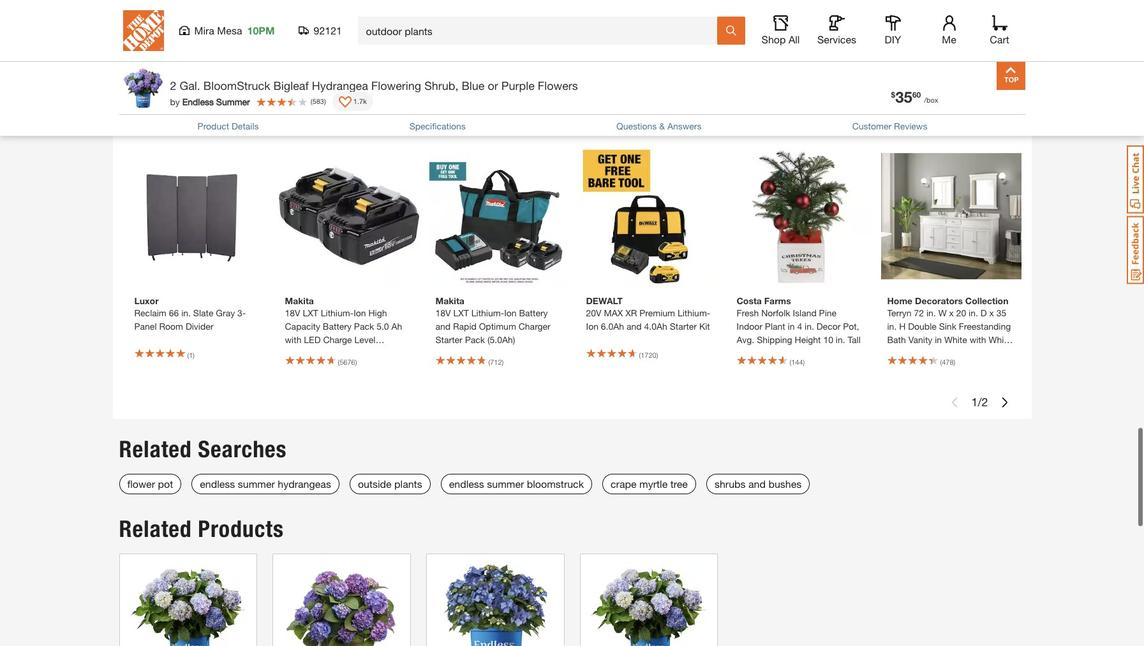 Task type: locate. For each thing, give the bounding box(es) containing it.
hydrangeas
[[278, 478, 331, 490]]

lithium- inside "dewalt 20v max xr premium lithium- ion 6.0ah and 4.0ah starter kit"
[[678, 308, 711, 318]]

0 vertical spatial 35
[[443, 29, 460, 47]]

battery inside 'makita 18v lxt lithium-ion battery and rapid optimum charger starter pack (5.0ah)'
[[519, 308, 548, 318]]

starter inside "dewalt 20v max xr premium lithium- ion 6.0ah and 4.0ah starter kit"
[[670, 321, 697, 332]]

0 vertical spatial next slide image
[[1000, 70, 1010, 81]]

1 horizontal spatial 2
[[982, 395, 988, 409]]

1 horizontal spatial 29
[[895, 29, 912, 47]]

1 horizontal spatial /box
[[924, 96, 939, 104]]

1 horizontal spatial summer
[[487, 478, 524, 490]]

( down (5.0ah)
[[489, 358, 490, 366]]

0 vertical spatial starter
[[670, 321, 697, 332]]

/box right 00
[[171, 37, 185, 45]]

and down xr
[[627, 321, 642, 332]]

flowers
[[538, 79, 578, 93]]

1 horizontal spatial battery
[[519, 308, 548, 318]]

2 /gallon from the left
[[773, 37, 794, 45]]

5676
[[340, 358, 355, 366]]

related down "flower pot" link
[[119, 516, 192, 543]]

1 lxt from the left
[[303, 308, 318, 318]]

( down "dewalt 20v max xr premium lithium- ion 6.0ah and 4.0ah starter kit"
[[639, 351, 641, 360]]

endless
[[200, 478, 235, 490], [449, 478, 484, 490]]

flower
[[127, 478, 155, 490]]

lithium- up the kit
[[678, 308, 711, 318]]

) down level
[[355, 358, 357, 366]]

$ for 39
[[623, 37, 626, 45]]

ion inside 'makita 18v lxt lithium-ion battery and rapid optimum charger starter pack (5.0ah)'
[[504, 308, 517, 318]]

1 horizontal spatial makita
[[436, 295, 465, 306]]

2 related from the top
[[119, 516, 192, 543]]

0 horizontal spatial starter
[[436, 334, 463, 345]]

) left 'top'
[[954, 358, 956, 366]]

1 horizontal spatial endless
[[449, 478, 484, 490]]

makita inside makita 18v lxt lithium-ion high capacity battery pack 5.0 ah with led charge level indicator (2-pack)
[[285, 295, 314, 306]]

outside plants link
[[350, 474, 431, 495]]

( for costa farms fresh norfolk island pine indoor plant in 4 in. decor pot, avg. shipping height 10 in. tall
[[790, 358, 792, 366]]

0 horizontal spatial 18v
[[285, 308, 300, 318]]

next slide image down cart
[[1000, 70, 1010, 81]]

1 summer from the left
[[238, 478, 275, 490]]

hydrangea
[[312, 79, 368, 93]]

and inside 'makita 18v lxt lithium-ion battery and rapid optimum charger starter pack (5.0ah)'
[[436, 321, 451, 332]]

in left the 4 on the right
[[788, 321, 795, 332]]

in. right 10 on the bottom of page
[[836, 334, 846, 345]]

/box inside $ 24 00 /box
[[171, 37, 185, 45]]

2 endless from the left
[[449, 478, 484, 490]]

ion up optimum
[[504, 308, 517, 318]]

1 vertical spatial starter
[[436, 334, 463, 345]]

in inside home decorators collection terryn 72 in. w x 20 in. d x 35 in. h double sink freestanding bath vanity in white with white engineered stone top
[[935, 334, 942, 345]]

0 vertical spatial battery
[[519, 308, 548, 318]]

4.0ah
[[644, 321, 668, 332]]

0 horizontal spatial /gallon
[[472, 37, 493, 45]]

1 makita from the left
[[285, 295, 314, 306]]

$ inside $ 24 00 /box
[[138, 31, 142, 40]]

in. right 66
[[181, 308, 191, 318]]

blue
[[462, 79, 485, 93]]

/box for 24
[[171, 37, 185, 45]]

related up flower pot
[[119, 436, 192, 463]]

makita for makita 18v lxt lithium-ion high capacity battery pack 5.0 ah with led charge level indicator (2-pack)
[[285, 295, 314, 306]]

0 horizontal spatial white
[[945, 334, 968, 345]]

0 horizontal spatial 1
[[189, 351, 193, 360]]

3-
[[237, 308, 246, 318]]

makita up "rapid"
[[436, 295, 465, 306]]

starter
[[670, 321, 697, 332], [436, 334, 463, 345]]

1 with from the left
[[285, 334, 302, 345]]

1 horizontal spatial pack
[[465, 334, 485, 345]]

(
[[790, 8, 792, 16], [311, 97, 313, 105], [187, 351, 189, 360], [639, 351, 641, 360], [338, 358, 340, 366], [489, 358, 490, 366], [790, 358, 792, 366], [941, 358, 942, 366]]

1 horizontal spatial x
[[990, 308, 994, 318]]

) for dewalt 20v max xr premium lithium- ion 6.0ah and 4.0ah starter kit
[[657, 351, 658, 360]]

panel
[[134, 321, 157, 332]]

) down '4.0ah'
[[657, 351, 658, 360]]

endless right plants
[[449, 478, 484, 490]]

2 lxt from the left
[[454, 308, 469, 318]]

2 next slide image from the top
[[1000, 398, 1010, 408]]

0 horizontal spatial makita
[[285, 295, 314, 306]]

39
[[626, 37, 634, 45]]

$ left 00
[[138, 31, 142, 40]]

( for luxor reclaim 66 in. slate gray 3- panel room divider
[[187, 351, 189, 360]]

1 horizontal spatial 18v
[[436, 308, 451, 318]]

x right 'd'
[[990, 308, 994, 318]]

searches
[[198, 436, 287, 463]]

18v lxt lithium-ion battery and rapid optimum charger starter pack (5.0ah) image
[[429, 146, 570, 286]]

1 vertical spatial in
[[935, 334, 942, 345]]

starter left the kit
[[670, 321, 697, 332]]

lithium- inside makita 18v lxt lithium-ion high capacity battery pack 5.0 ah with led charge level indicator (2-pack)
[[321, 308, 354, 318]]

lithium-
[[321, 308, 354, 318], [472, 308, 504, 318], [678, 308, 711, 318]]

norfolk
[[762, 308, 791, 318]]

endless down related searches on the left
[[200, 478, 235, 490]]

freestanding
[[959, 321, 1011, 332]]

ion left high on the left of the page
[[354, 308, 366, 318]]

2 right this is the first slide image
[[982, 395, 988, 409]]

x
[[949, 308, 954, 318], [990, 308, 994, 318]]

( link
[[737, 3, 865, 20]]

$ inside the $ 29
[[891, 31, 895, 40]]

next slide image right /
[[1000, 398, 1010, 408]]

with down freestanding
[[970, 334, 987, 345]]

1 horizontal spatial 1
[[972, 395, 978, 409]]

and left "rapid"
[[436, 321, 451, 332]]

1 horizontal spatial lithium-
[[472, 308, 504, 318]]

feedback link image
[[1127, 216, 1144, 285]]

lithium- up optimum
[[472, 308, 504, 318]]

1 horizontal spatial 35
[[896, 88, 913, 106]]

lxt inside makita 18v lxt lithium-ion high capacity battery pack 5.0 ah with led charge level indicator (2-pack)
[[303, 308, 318, 318]]

home
[[888, 295, 913, 306]]

0 horizontal spatial and
[[436, 321, 451, 332]]

2 horizontal spatial lithium-
[[678, 308, 711, 318]]

0 vertical spatial related
[[119, 436, 192, 463]]

4
[[797, 321, 802, 332]]

related searches
[[119, 436, 287, 463]]

0 vertical spatial pack
[[354, 321, 374, 332]]

1 horizontal spatial starter
[[670, 321, 697, 332]]

$ for 43
[[740, 31, 744, 40]]

2 up by
[[170, 79, 176, 93]]

(5.0ah)
[[488, 334, 515, 345]]

makita for makita 18v lxt lithium-ion battery and rapid optimum charger starter pack (5.0ah)
[[436, 295, 465, 306]]

1 vertical spatial 35
[[896, 88, 913, 106]]

sink
[[939, 321, 957, 332]]

pack down "rapid"
[[465, 334, 485, 345]]

0 horizontal spatial 35
[[443, 29, 460, 47]]

0 horizontal spatial lxt
[[303, 308, 318, 318]]

1 horizontal spatial ion
[[504, 308, 517, 318]]

1 vertical spatial next slide image
[[1000, 398, 1010, 408]]

2
[[170, 79, 176, 93], [982, 395, 988, 409]]

makita 18v lxt lithium-ion battery and rapid optimum charger starter pack (5.0ah)
[[436, 295, 551, 345]]

and right shrubs
[[749, 478, 766, 490]]

/box inside '$ 35 60 /box'
[[924, 96, 939, 104]]

18v inside makita 18v lxt lithium-ion high capacity battery pack 5.0 ah with led charge level indicator (2-pack)
[[285, 308, 300, 318]]

) for luxor reclaim 66 in. slate gray 3- panel room divider
[[193, 351, 195, 360]]

ion for pack
[[354, 308, 366, 318]]

35 up the shrub,
[[443, 29, 460, 47]]

makita up capacity
[[285, 295, 314, 306]]

1 horizontal spatial lxt
[[454, 308, 469, 318]]

all
[[789, 33, 800, 45]]

35 inside home decorators collection terryn 72 in. w x 20 in. d x 35 in. h double sink freestanding bath vanity in white with white engineered stone top
[[997, 308, 1007, 318]]

in. right the 4 on the right
[[805, 321, 814, 332]]

) up me
[[954, 8, 956, 16]]

shop all button
[[761, 15, 801, 46]]

the home depot logo image
[[123, 10, 164, 51]]

) for costa farms fresh norfolk island pine indoor plant in 4 in. decor pot, avg. shipping height 10 in. tall
[[803, 358, 805, 366]]

2 x from the left
[[990, 308, 994, 318]]

lxt up "rapid"
[[454, 308, 469, 318]]

endless summer bloomstruck
[[449, 478, 584, 490]]

with
[[285, 334, 302, 345], [970, 334, 987, 345]]

battery up charger
[[519, 308, 548, 318]]

0 vertical spatial in
[[788, 321, 795, 332]]

pack
[[354, 321, 374, 332], [465, 334, 485, 345]]

lithium- inside 'makita 18v lxt lithium-ion battery and rapid optimum charger starter pack (5.0ah)'
[[472, 308, 504, 318]]

lxt up capacity
[[303, 308, 318, 318]]

18v for 18v lxt lithium-ion battery and rapid optimum charger starter pack (5.0ah)
[[436, 308, 451, 318]]

and
[[436, 321, 451, 332], [627, 321, 642, 332], [749, 478, 766, 490]]

rapid
[[453, 321, 477, 332]]

3 lithium- from the left
[[678, 308, 711, 318]]

gal.
[[180, 79, 200, 93]]

1 right this is the first slide image
[[972, 395, 978, 409]]

2 horizontal spatial 35
[[997, 308, 1007, 318]]

1 related from the top
[[119, 436, 192, 463]]

) down 'height'
[[803, 358, 805, 366]]

0 horizontal spatial in
[[788, 321, 795, 332]]

flower pot link
[[119, 474, 181, 495]]

1 horizontal spatial in
[[935, 334, 942, 345]]

29 left the 56
[[895, 29, 912, 47]]

$ 35 60 /box
[[891, 88, 939, 106]]

$ left .
[[623, 37, 626, 45]]

$ left 34
[[740, 31, 744, 40]]

$ for 35
[[891, 90, 896, 100]]

summer left bloomstruck
[[487, 478, 524, 490]]

endless
[[182, 96, 214, 107]]

makita
[[285, 295, 314, 306], [436, 295, 465, 306]]

( up all
[[790, 8, 792, 16]]

crape myrtle tree link
[[603, 474, 696, 495]]

0 horizontal spatial summer
[[238, 478, 275, 490]]

$ left the 56
[[891, 31, 895, 40]]

viewed
[[208, 112, 274, 135]]

( for makita 18v lxt lithium-ion battery and rapid optimum charger starter pack (5.0ah)
[[489, 358, 490, 366]]

makita inside 'makita 18v lxt lithium-ion battery and rapid optimum charger starter pack (5.0ah)'
[[436, 295, 465, 306]]

summer for hydrangeas
[[238, 478, 275, 490]]

0 horizontal spatial x
[[949, 308, 954, 318]]

bigleaf
[[274, 79, 309, 93]]

&
[[659, 121, 665, 131]]

2 gal. pop star bigleaf hydrangea flowering shrub with electric blue or pink lacecap flowers image
[[437, 565, 554, 647]]

1 horizontal spatial and
[[627, 321, 642, 332]]

1
[[189, 351, 193, 360], [972, 395, 978, 409]]

2 vertical spatial 35
[[997, 308, 1007, 318]]

starter down "rapid"
[[436, 334, 463, 345]]

( down divider
[[187, 351, 189, 360]]

(2-
[[323, 348, 333, 359]]

) down divider
[[193, 351, 195, 360]]

decorators
[[915, 295, 963, 306]]

$ 43 34 /gallon
[[740, 29, 794, 47]]

0 horizontal spatial 29
[[594, 29, 611, 47]]

2 horizontal spatial ion
[[586, 321, 599, 332]]

$ inside '$ 35 60 /box'
[[891, 90, 896, 100]]

indoor
[[737, 321, 763, 332]]

34
[[761, 31, 770, 40]]

white down "sink"
[[945, 334, 968, 345]]

0 horizontal spatial 2
[[170, 79, 176, 93]]

2 lithium- from the left
[[472, 308, 504, 318]]

with up indicator
[[285, 334, 302, 345]]

( 583 )
[[311, 97, 326, 105]]

2 summer from the left
[[487, 478, 524, 490]]

in. inside luxor reclaim 66 in. slate gray 3- panel room divider
[[181, 308, 191, 318]]

x right w
[[949, 308, 954, 318]]

1 down divider
[[189, 351, 193, 360]]

2 18v from the left
[[436, 308, 451, 318]]

0 horizontal spatial battery
[[323, 321, 352, 332]]

crape myrtle tree
[[611, 478, 688, 490]]

lxt inside 'makita 18v lxt lithium-ion battery and rapid optimum charger starter pack (5.0ah)'
[[454, 308, 469, 318]]

0 horizontal spatial /box
[[171, 37, 185, 45]]

5.0
[[377, 321, 389, 332]]

/box right the 60
[[924, 96, 939, 104]]

1.7k button
[[332, 92, 373, 111]]

0 vertical spatial /box
[[171, 37, 185, 45]]

/gallon inside $ 43 34 /gallon
[[773, 37, 794, 45]]

35 up 'reviews'
[[896, 88, 913, 106]]

ion down 20v
[[586, 321, 599, 332]]

2 with from the left
[[970, 334, 987, 345]]

1 vertical spatial related
[[119, 516, 192, 543]]

$ left the 60
[[891, 90, 896, 100]]

fresh norfolk island pine indoor plant in 4 in. decor pot, avg. shipping height 10 in. tall image
[[731, 146, 871, 286]]

flower pot
[[127, 478, 173, 490]]

712
[[490, 358, 502, 366]]

0 vertical spatial 2
[[170, 79, 176, 93]]

1 18v from the left
[[285, 308, 300, 318]]

related products
[[119, 516, 284, 543]]

( 144 )
[[790, 358, 805, 366]]

in up stone
[[935, 334, 942, 345]]

0 horizontal spatial lithium-
[[321, 308, 354, 318]]

products
[[198, 516, 284, 543]]

0 horizontal spatial ion
[[354, 308, 366, 318]]

/box
[[171, 37, 185, 45], [924, 96, 939, 104]]

( right "(2-"
[[338, 358, 340, 366]]

1 horizontal spatial /gallon
[[773, 37, 794, 45]]

) for makita 18v lxt lithium-ion high capacity battery pack 5.0 ah with led charge level indicator (2-pack)
[[355, 358, 357, 366]]

43
[[744, 29, 761, 47]]

1 endless from the left
[[200, 478, 235, 490]]

specifications
[[410, 121, 466, 131]]

( 1 )
[[187, 351, 195, 360]]

reclaim 66 in. slate gray 3-panel room divider image
[[128, 146, 268, 286]]

pack up level
[[354, 321, 374, 332]]

2 gal. the original bigleaf hydrangea flowering shrub with pink or blue flowers image
[[130, 565, 246, 647]]

0 horizontal spatial with
[[285, 334, 302, 345]]

) down (5.0ah)
[[502, 358, 504, 366]]

18v inside 'makita 18v lxt lithium-ion battery and rapid optimum charger starter pack (5.0ah)'
[[436, 308, 451, 318]]

/
[[978, 395, 982, 409]]

35 right 'd'
[[997, 308, 1007, 318]]

0 horizontal spatial pack
[[354, 321, 374, 332]]

lithium- up charge
[[321, 308, 354, 318]]

35
[[443, 29, 460, 47], [896, 88, 913, 106], [997, 308, 1007, 318]]

1 horizontal spatial with
[[970, 334, 987, 345]]

product details
[[198, 121, 259, 131]]

( 712 )
[[489, 358, 504, 366]]

1 vertical spatial pack
[[465, 334, 485, 345]]

1 lithium- from the left
[[321, 308, 354, 318]]

2 makita from the left
[[436, 295, 465, 306]]

1 horizontal spatial white
[[989, 334, 1012, 345]]

starter for pack
[[436, 334, 463, 345]]

in. left w
[[927, 308, 936, 318]]

.
[[634, 37, 636, 45]]

1.7k
[[354, 97, 367, 105]]

shrubs
[[715, 478, 746, 490]]

18v
[[285, 308, 300, 318], [436, 308, 451, 318]]

battery inside makita 18v lxt lithium-ion high capacity battery pack 5.0 ah with led charge level indicator (2-pack)
[[323, 321, 352, 332]]

92121
[[314, 24, 342, 36]]

next slide image
[[1000, 70, 1010, 81], [1000, 398, 1010, 408]]

lithium- for battery
[[321, 308, 354, 318]]

battery up charge
[[323, 321, 352, 332]]

1 vertical spatial 2
[[982, 395, 988, 409]]

10
[[824, 334, 834, 345]]

and inside "dewalt 20v max xr premium lithium- ion 6.0ah and 4.0ah starter kit"
[[627, 321, 642, 332]]

0 horizontal spatial endless
[[200, 478, 235, 490]]

$ inside $ 43 34 /gallon
[[740, 31, 744, 40]]

ion inside makita 18v lxt lithium-ion high capacity battery pack 5.0 ah with led charge level indicator (2-pack)
[[354, 308, 366, 318]]

29 left '39'
[[594, 29, 611, 47]]

questions & answers button
[[617, 119, 702, 133], [617, 119, 702, 133]]

1 vertical spatial battery
[[323, 321, 352, 332]]

plants
[[395, 478, 422, 490]]

white down freestanding
[[989, 334, 1012, 345]]

( left 'top'
[[941, 358, 942, 366]]

summer down searches
[[238, 478, 275, 490]]

1 vertical spatial /box
[[924, 96, 939, 104]]

starter inside 'makita 18v lxt lithium-ion battery and rapid optimum charger starter pack (5.0ah)'
[[436, 334, 463, 345]]

purple
[[502, 79, 535, 93]]

( down shipping
[[790, 358, 792, 366]]

1 next slide image from the top
[[1000, 70, 1010, 81]]

pack)
[[333, 348, 356, 359]]



Task type: describe. For each thing, give the bounding box(es) containing it.
56
[[937, 37, 945, 45]]

flowering
[[371, 79, 421, 93]]

1 /gallon from the left
[[472, 37, 493, 45]]

w
[[939, 308, 947, 318]]

customer
[[853, 121, 892, 131]]

me
[[942, 33, 957, 45]]

makita 18v lxt lithium-ion high capacity battery pack 5.0 ah with led charge level indicator (2-pack)
[[285, 295, 402, 359]]

crape
[[611, 478, 637, 490]]

charger
[[519, 321, 551, 332]]

2 gal. bloomstruck bigleaf hydrangea flowering shrub, blue or purple flowers
[[170, 79, 578, 93]]

recently viewed
[[123, 112, 274, 135]]

60
[[913, 90, 921, 100]]

20v
[[586, 308, 602, 318]]

summer for bloomstruck
[[487, 478, 524, 490]]

terryn 72 in. w x 20 in. d x 35 in. h double sink freestanding bath vanity in white with white engineered stone top image
[[881, 146, 1022, 286]]

indicator
[[285, 348, 320, 359]]

shop all
[[762, 33, 800, 45]]

96
[[636, 37, 644, 45]]

plant
[[765, 321, 786, 332]]

18v lxt lithium-ion high capacity battery pack 5.0 ah with led charge level indicator (2-pack) image
[[279, 146, 419, 286]]

avg.
[[737, 334, 755, 345]]

shrubs and bushes link
[[707, 474, 810, 495]]

144
[[792, 358, 803, 366]]

$ for 24
[[138, 31, 142, 40]]

with inside home decorators collection terryn 72 in. w x 20 in. d x 35 in. h double sink freestanding bath vanity in white with white engineered stone top
[[970, 334, 987, 345]]

pot,
[[843, 321, 860, 332]]

pack inside makita 18v lxt lithium-ion high capacity battery pack 5.0 ah with led charge level indicator (2-pack)
[[354, 321, 374, 332]]

( 1720 )
[[639, 351, 658, 360]]

product image image
[[122, 68, 164, 109]]

ion for optimum
[[504, 308, 517, 318]]

pack inside 'makita 18v lxt lithium-ion battery and rapid optimum charger starter pack (5.0ah)'
[[465, 334, 485, 345]]

in inside costa farms fresh norfolk island pine indoor plant in 4 in. decor pot, avg. shipping height 10 in. tall
[[788, 321, 795, 332]]

( for home decorators collection terryn 72 in. w x 20 in. d x 35 in. h double sink freestanding bath vanity in white with white engineered stone top
[[941, 358, 942, 366]]

endless for endless summer bloomstruck
[[449, 478, 484, 490]]

this is the first slide image
[[950, 398, 960, 408]]

island
[[793, 308, 817, 318]]

dewalt 20v max xr premium lithium- ion 6.0ah and 4.0ah starter kit
[[586, 295, 711, 332]]

$ 24 00 /box
[[138, 29, 185, 47]]

h
[[899, 321, 906, 332]]

111
[[942, 8, 954, 16]]

2 horizontal spatial and
[[749, 478, 766, 490]]

mira mesa 10pm
[[194, 24, 275, 36]]

1 x from the left
[[949, 308, 954, 318]]

engineered
[[888, 348, 933, 359]]

capacity
[[285, 321, 320, 332]]

1 white from the left
[[945, 334, 968, 345]]

24
[[142, 29, 159, 47]]

ion inside "dewalt 20v max xr premium lithium- ion 6.0ah and 4.0ah starter kit"
[[586, 321, 599, 332]]

/box for 35
[[924, 96, 939, 104]]

height
[[795, 334, 821, 345]]

00
[[159, 31, 167, 40]]

20v max xr premium lithium-ion 6.0ah and 4.0ah starter kit image
[[580, 146, 720, 286]]

ah
[[392, 321, 402, 332]]

bloomstruck
[[204, 79, 270, 93]]

) for home decorators collection terryn 72 in. w x 20 in. d x 35 in. h double sink freestanding bath vanity in white with white engineered stone top
[[954, 358, 956, 366]]

kit
[[700, 321, 710, 332]]

luxor
[[134, 295, 159, 306]]

myrtle
[[640, 478, 668, 490]]

shipping
[[757, 334, 793, 345]]

costa farms fresh norfolk island pine indoor plant in 4 in. decor pot, avg. shipping height 10 in. tall
[[737, 295, 861, 345]]

stone
[[935, 348, 959, 359]]

diy button
[[873, 15, 914, 46]]

divider
[[186, 321, 213, 332]]

1 vertical spatial 1
[[972, 395, 978, 409]]

478
[[942, 358, 954, 366]]

5 gal. the original bigleaf hydrangea flowering shrub with pink or blue flowers image
[[591, 565, 707, 647]]

by endless summer
[[170, 96, 250, 107]]

led
[[304, 334, 321, 345]]

$ for 29
[[891, 31, 895, 40]]

live chat image
[[1127, 146, 1144, 214]]

72
[[914, 308, 924, 318]]

4.5 in. qt. let's dance blue jangles reblooming hydrangea, live shrub, blue or pink flowers image
[[284, 565, 400, 647]]

mesa
[[217, 24, 242, 36]]

terryn
[[888, 308, 912, 318]]

optimum
[[479, 321, 516, 332]]

in. left h
[[888, 321, 897, 332]]

) for makita 18v lxt lithium-ion battery and rapid optimum charger starter pack (5.0ah)
[[502, 358, 504, 366]]

premium
[[640, 308, 675, 318]]

66
[[169, 308, 179, 318]]

services
[[818, 33, 857, 45]]

reclaim
[[134, 308, 166, 318]]

with inside makita 18v lxt lithium-ion high capacity battery pack 5.0 ah with led charge level indicator (2-pack)
[[285, 334, 302, 345]]

) left display icon
[[324, 97, 326, 105]]

collection
[[966, 295, 1009, 306]]

high
[[369, 308, 387, 318]]

outside plants
[[358, 478, 422, 490]]

questions
[[617, 121, 657, 131]]

What can we help you find today? search field
[[366, 17, 716, 44]]

starter for kit
[[670, 321, 697, 332]]

cart
[[990, 33, 1010, 45]]

recently
[[123, 112, 203, 135]]

lithium- for rapid
[[472, 308, 504, 318]]

pine
[[819, 308, 837, 318]]

services button
[[817, 15, 858, 46]]

related for related searches
[[119, 436, 192, 463]]

1 29 from the left
[[594, 29, 611, 47]]

display image
[[339, 96, 352, 109]]

shrubs and bushes
[[715, 478, 802, 490]]

( down hydrangea
[[311, 97, 313, 105]]

endless for endless summer hydrangeas
[[200, 478, 235, 490]]

0 vertical spatial 1
[[189, 351, 193, 360]]

level
[[355, 334, 376, 345]]

( for dewalt 20v max xr premium lithium- ion 6.0ah and 4.0ah starter kit
[[639, 351, 641, 360]]

double
[[908, 321, 937, 332]]

charge
[[323, 334, 352, 345]]

outside
[[358, 478, 392, 490]]

fresh
[[737, 308, 759, 318]]

583
[[313, 97, 324, 105]]

gray
[[216, 308, 235, 318]]

related for related products
[[119, 516, 192, 543]]

2 white from the left
[[989, 334, 1012, 345]]

dewalt
[[586, 295, 623, 306]]

bushes
[[769, 478, 802, 490]]

details
[[232, 121, 259, 131]]

6.0ah
[[601, 321, 624, 332]]

in. left 'd'
[[969, 308, 978, 318]]

cart link
[[986, 15, 1014, 46]]

( for makita 18v lxt lithium-ion high capacity battery pack 5.0 ah with led charge level indicator (2-pack)
[[338, 358, 340, 366]]

farms
[[765, 295, 791, 306]]

tall
[[848, 334, 861, 345]]

2 29 from the left
[[895, 29, 912, 47]]

top
[[961, 348, 976, 359]]

pot
[[158, 478, 173, 490]]

me button
[[929, 15, 970, 46]]

xr
[[626, 308, 637, 318]]

reviews
[[894, 121, 928, 131]]

79
[[310, 31, 318, 40]]

$ 39 . 96
[[623, 37, 644, 45]]

18v for 18v lxt lithium-ion high capacity battery pack 5.0 ah with led charge level indicator (2-pack)
[[285, 308, 300, 318]]

lxt for capacity
[[303, 308, 318, 318]]

lxt for and
[[454, 308, 469, 318]]



Task type: vqa. For each thing, say whether or not it's contained in the screenshot.
20147 to the left
no



